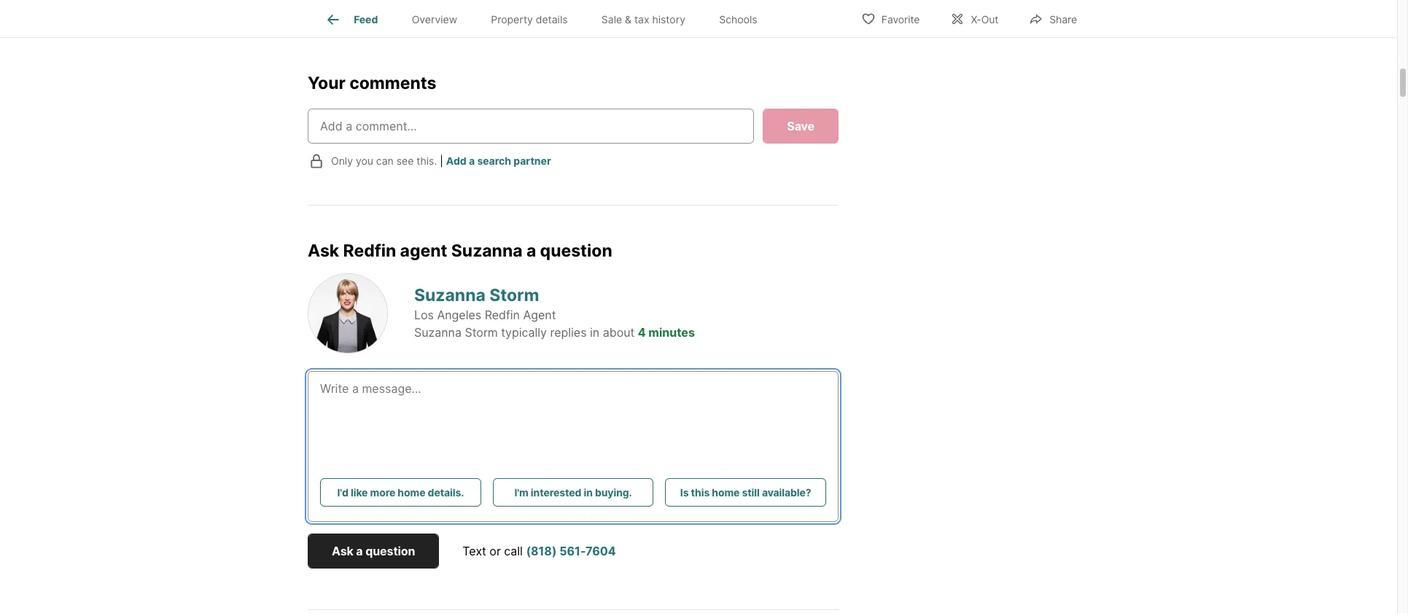 Task type: locate. For each thing, give the bounding box(es) containing it.
1 home from the left
[[398, 486, 426, 498]]

this
[[691, 486, 710, 498]]

property details tab
[[474, 2, 585, 37]]

0 vertical spatial in
[[590, 325, 600, 340]]

suzanna
[[451, 240, 523, 261], [414, 285, 486, 306], [414, 325, 462, 340]]

1 horizontal spatial redfin
[[485, 308, 520, 322]]

in inside suzanna storm los angeles redfin agent suzanna storm typically replies in about 4 minutes
[[590, 325, 600, 340]]

about
[[603, 325, 635, 340]]

in
[[590, 325, 600, 340], [584, 486, 593, 498]]

home
[[398, 486, 426, 498], [712, 486, 740, 498]]

7604
[[586, 544, 616, 558]]

redfin left agent
[[343, 240, 396, 261]]

feed
[[354, 13, 378, 26]]

out
[[981, 13, 999, 25]]

1 vertical spatial in
[[584, 486, 593, 498]]

storm
[[489, 285, 539, 306], [465, 325, 498, 340]]

in left buying.
[[584, 486, 593, 498]]

add
[[446, 155, 467, 167]]

0 horizontal spatial home
[[398, 486, 426, 498]]

is this home still available?
[[680, 486, 811, 498]]

i'd
[[337, 486, 349, 498]]

home inside i'd like more home details. button
[[398, 486, 426, 498]]

buying.
[[595, 486, 632, 498]]

history
[[652, 13, 686, 26]]

a up agent
[[527, 240, 536, 261]]

storm up agent
[[489, 285, 539, 306]]

ask redfin agent suzanna a question
[[308, 240, 612, 261]]

home left still
[[712, 486, 740, 498]]

ask up the los angeles redfin agentsuzanna storm image
[[308, 240, 339, 261]]

1 vertical spatial a
[[527, 240, 536, 261]]

suzanna up angeles
[[414, 285, 486, 306]]

2 home from the left
[[712, 486, 740, 498]]

storm down angeles
[[465, 325, 498, 340]]

question down more
[[366, 544, 415, 558]]

replies
[[550, 325, 587, 340]]

this.
[[417, 155, 437, 167]]

a right add
[[469, 155, 475, 167]]

&
[[625, 13, 632, 26]]

tab list
[[308, 0, 786, 37]]

tab list containing feed
[[308, 0, 786, 37]]

property
[[491, 13, 533, 26]]

ask inside button
[[332, 544, 354, 558]]

angeles
[[437, 308, 481, 322]]

a down the like
[[356, 544, 363, 558]]

los angeles redfin agentsuzanna storm image
[[308, 273, 388, 353]]

x-out button
[[938, 3, 1011, 33]]

Write a message... text field
[[320, 380, 826, 432]]

favorite
[[882, 13, 920, 25]]

1 horizontal spatial home
[[712, 486, 740, 498]]

561-
[[560, 544, 586, 558]]

1 horizontal spatial a
[[469, 155, 475, 167]]

question up suzanna storm los angeles redfin agent suzanna storm typically replies in about 4 minutes
[[540, 240, 612, 261]]

see
[[397, 155, 414, 167]]

x-
[[971, 13, 981, 25]]

redfin up 'typically'
[[485, 308, 520, 322]]

0 vertical spatial ask
[[308, 240, 339, 261]]

0 horizontal spatial question
[[366, 544, 415, 558]]

you
[[356, 155, 373, 167]]

i'm interested in buying.
[[514, 486, 632, 498]]

share button
[[1017, 3, 1090, 33]]

1 vertical spatial redfin
[[485, 308, 520, 322]]

a
[[469, 155, 475, 167], [527, 240, 536, 261], [356, 544, 363, 558]]

i'd like more home details. button
[[320, 478, 481, 507]]

ask
[[308, 240, 339, 261], [332, 544, 354, 558]]

0 vertical spatial a
[[469, 155, 475, 167]]

home inside "is this home still available?" "button"
[[712, 486, 740, 498]]

0 vertical spatial question
[[540, 240, 612, 261]]

in inside button
[[584, 486, 593, 498]]

1 horizontal spatial question
[[540, 240, 612, 261]]

comments
[[349, 73, 437, 93]]

0 vertical spatial redfin
[[343, 240, 396, 261]]

suzanna down los
[[414, 325, 462, 340]]

0 horizontal spatial redfin
[[343, 240, 396, 261]]

suzanna up suzanna storm 'link'
[[451, 240, 523, 261]]

|
[[440, 155, 443, 167]]

typically
[[501, 325, 547, 340]]

1 vertical spatial storm
[[465, 325, 498, 340]]

or
[[490, 544, 501, 558]]

2 vertical spatial a
[[356, 544, 363, 558]]

feed link
[[325, 11, 378, 28]]

0 horizontal spatial a
[[356, 544, 363, 558]]

suzanna storm los angeles redfin agent suzanna storm typically replies in about 4 minutes
[[414, 285, 695, 340]]

search
[[477, 155, 511, 167]]

in left about
[[590, 325, 600, 340]]

save
[[787, 119, 815, 133]]

question
[[540, 240, 612, 261], [366, 544, 415, 558]]

los
[[414, 308, 434, 322]]

1 vertical spatial ask
[[332, 544, 354, 558]]

redfin
[[343, 240, 396, 261], [485, 308, 520, 322]]

ask down i'd
[[332, 544, 354, 558]]

home right more
[[398, 486, 426, 498]]

1 vertical spatial question
[[366, 544, 415, 558]]



Task type: vqa. For each thing, say whether or not it's contained in the screenshot.
right question
yes



Task type: describe. For each thing, give the bounding box(es) containing it.
question inside button
[[366, 544, 415, 558]]

schools tab
[[702, 2, 774, 37]]

1 vertical spatial suzanna
[[414, 285, 486, 306]]

still
[[742, 486, 760, 498]]

is this home still available? button
[[665, 478, 826, 507]]

schools
[[719, 13, 757, 26]]

2 horizontal spatial a
[[527, 240, 536, 261]]

available?
[[762, 486, 811, 498]]

x-out
[[971, 13, 999, 25]]

only
[[331, 155, 353, 167]]

tax
[[634, 13, 649, 26]]

(818)
[[526, 544, 557, 558]]

i'm
[[514, 486, 529, 498]]

ask for ask redfin agent suzanna a question
[[308, 240, 339, 261]]

sale
[[602, 13, 622, 26]]

more
[[370, 486, 395, 498]]

sale & tax history tab
[[585, 2, 702, 37]]

add a search partner button
[[446, 155, 551, 167]]

text or call (818) 561-7604
[[463, 544, 616, 558]]

redfin inside suzanna storm los angeles redfin agent suzanna storm typically replies in about 4 minutes
[[485, 308, 520, 322]]

is
[[680, 486, 689, 498]]

4
[[638, 325, 646, 340]]

details.
[[428, 486, 464, 498]]

Add a comment... text field
[[320, 117, 742, 135]]

share
[[1050, 13, 1077, 25]]

save button
[[763, 108, 839, 143]]

ask a question button
[[308, 534, 439, 569]]

agent
[[400, 240, 447, 261]]

agent
[[523, 308, 556, 322]]

can
[[376, 155, 394, 167]]

ask for ask a question
[[332, 544, 354, 558]]

interested
[[531, 486, 582, 498]]

text
[[463, 544, 486, 558]]

details
[[536, 13, 568, 26]]

property details
[[491, 13, 568, 26]]

suzanna storm link
[[414, 285, 539, 306]]

i'm interested in buying. button
[[493, 478, 654, 507]]

(818) 561-7604 link
[[526, 544, 616, 558]]

like
[[351, 486, 368, 498]]

minutes
[[649, 325, 695, 340]]

0 vertical spatial storm
[[489, 285, 539, 306]]

i'd like more home details.
[[337, 486, 464, 498]]

only you can see this.
[[331, 155, 437, 167]]

your comments
[[308, 73, 437, 93]]

0 vertical spatial suzanna
[[451, 240, 523, 261]]

a inside button
[[356, 544, 363, 558]]

overview
[[412, 13, 457, 26]]

call
[[504, 544, 523, 558]]

overview tab
[[395, 2, 474, 37]]

partner
[[514, 155, 551, 167]]

sale & tax history
[[602, 13, 686, 26]]

your
[[308, 73, 346, 93]]

favorite button
[[849, 3, 932, 33]]

| add a search partner
[[440, 155, 551, 167]]

2 vertical spatial suzanna
[[414, 325, 462, 340]]

ask a question
[[332, 544, 415, 558]]



